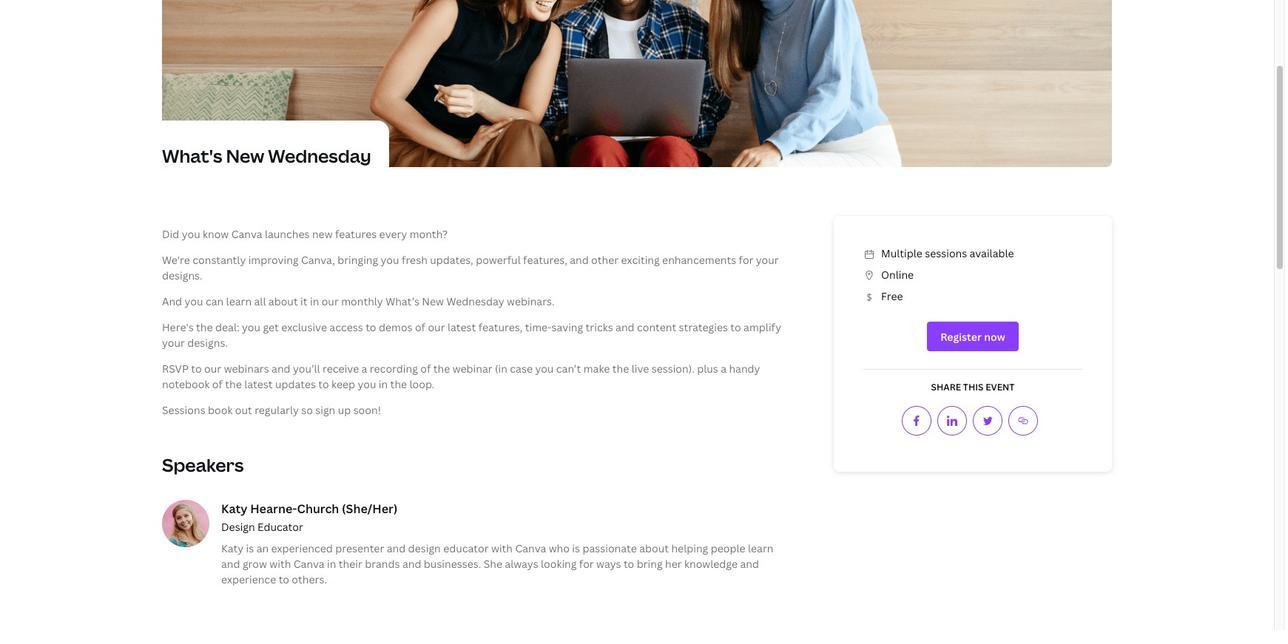 Task type: locate. For each thing, give the bounding box(es) containing it.
(in
[[495, 362, 508, 376]]

1 vertical spatial of
[[420, 362, 431, 376]]

for right enhancements
[[739, 253, 754, 267]]

1 horizontal spatial learn
[[748, 541, 774, 556]]

you left fresh in the left of the page
[[381, 253, 399, 267]]

designs. down the deal:
[[187, 336, 228, 350]]

1 horizontal spatial latest
[[448, 320, 476, 334]]

amplify
[[744, 320, 781, 334]]

exclusive
[[281, 320, 327, 334]]

in left 'their'
[[327, 557, 336, 571]]

a right plus
[[721, 362, 727, 376]]

and
[[570, 253, 589, 267], [616, 320, 635, 334], [272, 362, 291, 376], [387, 541, 406, 556], [221, 557, 240, 571], [402, 557, 421, 571], [740, 557, 759, 571]]

share
[[931, 381, 961, 394]]

1 horizontal spatial a
[[721, 362, 727, 376]]

1 vertical spatial new
[[422, 294, 444, 309]]

time-
[[525, 320, 552, 334]]

1 vertical spatial wednesday
[[446, 294, 504, 309]]

1 horizontal spatial is
[[572, 541, 580, 556]]

1 vertical spatial our
[[428, 320, 445, 334]]

other
[[591, 253, 619, 267]]

your inside 'we're constantly improving canva, bringing you fresh updates, powerful features, and other exciting enhancements for your designs.'
[[756, 253, 779, 267]]

0 horizontal spatial your
[[162, 336, 185, 350]]

1 vertical spatial features,
[[478, 320, 523, 334]]

in right the it
[[310, 294, 319, 309]]

0 horizontal spatial latest
[[244, 377, 273, 391]]

2 horizontal spatial in
[[379, 377, 388, 391]]

wednesday
[[268, 143, 371, 168], [446, 294, 504, 309]]

our up notebook
[[204, 362, 221, 376]]

canva up always
[[515, 541, 546, 556]]

canva right know
[[231, 227, 262, 241]]

0 vertical spatial latest
[[448, 320, 476, 334]]

katy down "design"
[[221, 541, 244, 556]]

new right what's
[[226, 143, 264, 168]]

your
[[756, 253, 779, 267], [162, 336, 185, 350]]

always
[[505, 557, 538, 571]]

free
[[881, 289, 903, 303]]

1 horizontal spatial new
[[422, 294, 444, 309]]

2 vertical spatial our
[[204, 362, 221, 376]]

designs. down we're
[[162, 269, 202, 283]]

features,
[[523, 253, 567, 267], [478, 320, 523, 334]]

0 vertical spatial katy
[[221, 501, 247, 517]]

about up bring
[[639, 541, 669, 556]]

for
[[739, 253, 754, 267], [579, 557, 594, 571]]

design
[[221, 520, 255, 534]]

looking
[[541, 557, 577, 571]]

case
[[510, 362, 533, 376]]

presenter
[[335, 541, 384, 556]]

0 vertical spatial in
[[310, 294, 319, 309]]

knowledge
[[684, 557, 738, 571]]

with right grow
[[270, 557, 291, 571]]

katy up "design"
[[221, 501, 247, 517]]

is
[[246, 541, 254, 556], [572, 541, 580, 556]]

1 vertical spatial your
[[162, 336, 185, 350]]

for left the ways
[[579, 557, 594, 571]]

you left get
[[242, 320, 260, 334]]

0 horizontal spatial for
[[579, 557, 594, 571]]

book
[[208, 403, 233, 417]]

our
[[322, 294, 339, 309], [428, 320, 445, 334], [204, 362, 221, 376]]

in down 'recording'
[[379, 377, 388, 391]]

0 vertical spatial with
[[491, 541, 513, 556]]

to left keep
[[318, 377, 329, 391]]

0 horizontal spatial a
[[362, 362, 367, 376]]

katy
[[221, 501, 247, 517], [221, 541, 244, 556]]

latest up the webinar
[[448, 320, 476, 334]]

0 vertical spatial designs.
[[162, 269, 202, 283]]

educator
[[258, 520, 303, 534]]

passionate
[[583, 541, 637, 556]]

0 horizontal spatial new
[[226, 143, 264, 168]]

0 horizontal spatial is
[[246, 541, 254, 556]]

1 vertical spatial latest
[[244, 377, 273, 391]]

1 katy from the top
[[221, 501, 247, 517]]

sessions
[[162, 403, 205, 417]]

our inside here's the deal: you get exclusive access to demos of our latest features, time-saving tricks and content strategies to amplify your designs.
[[428, 320, 445, 334]]

1 vertical spatial katy
[[221, 541, 244, 556]]

of inside here's the deal: you get exclusive access to demos of our latest features, time-saving tricks and content strategies to amplify your designs.
[[415, 320, 425, 334]]

access
[[330, 320, 363, 334]]

webinar
[[453, 362, 493, 376]]

1 vertical spatial for
[[579, 557, 594, 571]]

1 horizontal spatial for
[[739, 253, 754, 267]]

latest down webinars
[[244, 377, 273, 391]]

1 horizontal spatial our
[[322, 294, 339, 309]]

to
[[366, 320, 376, 334], [731, 320, 741, 334], [191, 362, 202, 376], [318, 377, 329, 391], [624, 557, 634, 571], [279, 573, 289, 587]]

people
[[711, 541, 746, 556]]

of up book
[[212, 377, 223, 391]]

businesses.
[[424, 557, 481, 571]]

deal:
[[215, 320, 239, 334]]

and left other
[[570, 253, 589, 267]]

the inside here's the deal: you get exclusive access to demos of our latest features, time-saving tricks and content strategies to amplify your designs.
[[196, 320, 213, 334]]

2 vertical spatial in
[[327, 557, 336, 571]]

1 vertical spatial about
[[639, 541, 669, 556]]

multiple sessions available
[[881, 246, 1014, 260]]

learn right people
[[748, 541, 774, 556]]

sessions book out regularly so sign up soon!
[[162, 403, 381, 417]]

is right who
[[572, 541, 580, 556]]

the
[[196, 320, 213, 334], [433, 362, 450, 376], [612, 362, 629, 376], [225, 377, 242, 391], [390, 377, 407, 391]]

you right the did on the left
[[182, 227, 200, 241]]

latest
[[448, 320, 476, 334], [244, 377, 273, 391]]

your up the amplify
[[756, 253, 779, 267]]

their
[[339, 557, 362, 571]]

strategies
[[679, 320, 728, 334]]

the down webinars
[[225, 377, 242, 391]]

0 horizontal spatial our
[[204, 362, 221, 376]]

session).
[[652, 362, 695, 376]]

out
[[235, 403, 252, 417]]

2 horizontal spatial canva
[[515, 541, 546, 556]]

you inside here's the deal: you get exclusive access to demos of our latest features, time-saving tricks and content strategies to amplify your designs.
[[242, 320, 260, 334]]

your down 'here's' at bottom left
[[162, 336, 185, 350]]

0 vertical spatial canva
[[231, 227, 262, 241]]

a right 'receive'
[[362, 362, 367, 376]]

with up "she"
[[491, 541, 513, 556]]

the left live
[[612, 362, 629, 376]]

of up loop.
[[420, 362, 431, 376]]

1 vertical spatial designs.
[[187, 336, 228, 350]]

demos
[[379, 320, 413, 334]]

0 vertical spatial your
[[756, 253, 779, 267]]

tricks
[[586, 320, 613, 334]]

get
[[263, 320, 279, 334]]

new right the what's
[[422, 294, 444, 309]]

and right tricks
[[616, 320, 635, 334]]

learn
[[226, 294, 252, 309], [748, 541, 774, 556]]

of
[[415, 320, 425, 334], [420, 362, 431, 376], [212, 377, 223, 391]]

the left the deal:
[[196, 320, 213, 334]]

can't
[[556, 362, 581, 376]]

0 vertical spatial learn
[[226, 294, 252, 309]]

church
[[297, 501, 339, 517]]

features, up webinars.
[[523, 253, 567, 267]]

and up 'experience'
[[221, 557, 240, 571]]

1 horizontal spatial wednesday
[[446, 294, 504, 309]]

0 vertical spatial about
[[268, 294, 298, 309]]

soon!
[[353, 403, 381, 417]]

and down people
[[740, 557, 759, 571]]

our right the it
[[322, 294, 339, 309]]

0 vertical spatial for
[[739, 253, 754, 267]]

so
[[301, 403, 313, 417]]

2 horizontal spatial our
[[428, 320, 445, 334]]

helping
[[671, 541, 708, 556]]

who
[[549, 541, 570, 556]]

the up loop.
[[433, 362, 450, 376]]

multiple
[[881, 246, 923, 260]]

0 horizontal spatial features,
[[478, 320, 523, 334]]

experienced
[[271, 541, 333, 556]]

our right demos
[[428, 320, 445, 334]]

did you know canva launches new features every month?
[[162, 227, 448, 241]]

learn left all
[[226, 294, 252, 309]]

what's new wednesday
[[162, 143, 371, 168]]

0 vertical spatial features,
[[523, 253, 567, 267]]

you left the can
[[185, 294, 203, 309]]

and you can learn all about it in our monthly what's new wednesday webinars.
[[162, 294, 555, 309]]

0 horizontal spatial in
[[310, 294, 319, 309]]

did
[[162, 227, 179, 241]]

and down design on the left bottom
[[402, 557, 421, 571]]

is left an
[[246, 541, 254, 556]]

latest inside here's the deal: you get exclusive access to demos of our latest features, time-saving tricks and content strategies to amplify your designs.
[[448, 320, 476, 334]]

about
[[268, 294, 298, 309], [639, 541, 669, 556]]

0 horizontal spatial with
[[270, 557, 291, 571]]

0 vertical spatial wednesday
[[268, 143, 371, 168]]

1 vertical spatial learn
[[748, 541, 774, 556]]

design
[[408, 541, 441, 556]]

available
[[970, 246, 1014, 260]]

1 horizontal spatial features,
[[523, 253, 567, 267]]

0 horizontal spatial learn
[[226, 294, 252, 309]]

bringing
[[338, 253, 378, 267]]

our inside rsvp to our webinars and you'll receive a recording of the webinar (in case you can't make the live session). plus a handy notebook of the latest updates to keep you in the loop.
[[204, 362, 221, 376]]

improving
[[248, 253, 299, 267]]

of right demos
[[415, 320, 425, 334]]

to left "others."
[[279, 573, 289, 587]]

1 horizontal spatial canva
[[294, 557, 325, 571]]

enhancements
[[662, 253, 736, 267]]

what's
[[162, 143, 222, 168]]

1 horizontal spatial in
[[327, 557, 336, 571]]

1 horizontal spatial about
[[639, 541, 669, 556]]

the down 'recording'
[[390, 377, 407, 391]]

designs. inside 'we're constantly improving canva, bringing you fresh updates, powerful features, and other exciting enhancements for your designs.'
[[162, 269, 202, 283]]

features, left time-
[[478, 320, 523, 334]]

0 vertical spatial of
[[415, 320, 425, 334]]

0 horizontal spatial wednesday
[[268, 143, 371, 168]]

canva up "others."
[[294, 557, 325, 571]]

about left the it
[[268, 294, 298, 309]]

1 vertical spatial with
[[270, 557, 291, 571]]

features
[[335, 227, 377, 241]]

0 horizontal spatial canva
[[231, 227, 262, 241]]

1 vertical spatial in
[[379, 377, 388, 391]]

1 horizontal spatial your
[[756, 253, 779, 267]]

to up notebook
[[191, 362, 202, 376]]

you right keep
[[358, 377, 376, 391]]

2 vertical spatial canva
[[294, 557, 325, 571]]

designs. inside here's the deal: you get exclusive access to demos of our latest features, time-saving tricks and content strategies to amplify your designs.
[[187, 336, 228, 350]]

and up updates
[[272, 362, 291, 376]]



Task type: describe. For each thing, give the bounding box(es) containing it.
to right access
[[366, 320, 376, 334]]

educator
[[443, 541, 489, 556]]

event
[[986, 381, 1015, 394]]

we're constantly improving canva, bringing you fresh updates, powerful features, and other exciting enhancements for your designs.
[[162, 253, 779, 283]]

powerful
[[476, 253, 521, 267]]

features, inside here's the deal: you get exclusive access to demos of our latest features, time-saving tricks and content strategies to amplify your designs.
[[478, 320, 523, 334]]

features, inside 'we're constantly improving canva, bringing you fresh updates, powerful features, and other exciting enhancements for your designs.'
[[523, 253, 567, 267]]

new
[[312, 227, 333, 241]]

for inside katy hearne-church (she/her) design educator katy is an experienced presenter and design educator  with canva who is passionate about helping people learn and grow with canva in their brands and businesses. she always looking for ways to bring her knowledge and experience to others.
[[579, 557, 594, 571]]

we're
[[162, 253, 190, 267]]

to left the amplify
[[731, 320, 741, 334]]

it
[[300, 294, 307, 309]]

2 is from the left
[[572, 541, 580, 556]]

of for the
[[420, 362, 431, 376]]

1 vertical spatial canva
[[515, 541, 546, 556]]

webinars.
[[507, 294, 555, 309]]

launches
[[265, 227, 310, 241]]

saving
[[552, 320, 583, 334]]

make
[[584, 362, 610, 376]]

experience
[[221, 573, 276, 587]]

recording
[[370, 362, 418, 376]]

keep
[[332, 377, 355, 391]]

0 vertical spatial our
[[322, 294, 339, 309]]

rsvp to our webinars and you'll receive a recording of the webinar (in case you can't make the live session). plus a handy notebook of the latest updates to keep you in the loop.
[[162, 362, 760, 391]]

here's the deal: you get exclusive access to demos of our latest features, time-saving tricks and content strategies to amplify your designs.
[[162, 320, 781, 350]]

in inside rsvp to our webinars and you'll receive a recording of the webinar (in case you can't make the live session). plus a handy notebook of the latest updates to keep you in the loop.
[[379, 377, 388, 391]]

what's
[[386, 294, 420, 309]]

to right the ways
[[624, 557, 634, 571]]

and up brands
[[387, 541, 406, 556]]

know
[[203, 227, 229, 241]]

you inside 'we're constantly improving canva, bringing you fresh updates, powerful features, and other exciting enhancements for your designs.'
[[381, 253, 399, 267]]

0 horizontal spatial about
[[268, 294, 298, 309]]

monthly
[[341, 294, 383, 309]]

sessions
[[925, 246, 967, 260]]

handy
[[729, 362, 760, 376]]

2 vertical spatial of
[[212, 377, 223, 391]]

every
[[379, 227, 407, 241]]

and inside here's the deal: you get exclusive access to demos of our latest features, time-saving tricks and content strategies to amplify your designs.
[[616, 320, 635, 334]]

and inside 'we're constantly improving canva, bringing you fresh updates, powerful features, and other exciting enhancements for your designs.'
[[570, 253, 589, 267]]

here's
[[162, 320, 194, 334]]

receive
[[323, 362, 359, 376]]

she
[[484, 557, 502, 571]]

regularly
[[255, 403, 299, 417]]

an
[[257, 541, 269, 556]]

content
[[637, 320, 676, 334]]

about inside katy hearne-church (she/her) design educator katy is an experienced presenter and design educator  with canva who is passionate about helping people learn and grow with canva in their brands and businesses. she always looking for ways to bring her knowledge and experience to others.
[[639, 541, 669, 556]]

sign
[[315, 403, 335, 417]]

latest inside rsvp to our webinars and you'll receive a recording of the webinar (in case you can't make the live session). plus a handy notebook of the latest updates to keep you in the loop.
[[244, 377, 273, 391]]

constantly
[[193, 253, 246, 267]]

2 katy from the top
[[221, 541, 244, 556]]

you'll
[[293, 362, 320, 376]]

share this event
[[931, 381, 1015, 394]]

canva,
[[301, 253, 335, 267]]

updates
[[275, 377, 316, 391]]

updates,
[[430, 253, 473, 267]]

and
[[162, 294, 182, 309]]

learn inside katy hearne-church (she/her) design educator katy is an experienced presenter and design educator  with canva who is passionate about helping people learn and grow with canva in their brands and businesses. she always looking for ways to bring her knowledge and experience to others.
[[748, 541, 774, 556]]

in inside katy hearne-church (she/her) design educator katy is an experienced presenter and design educator  with canva who is passionate about helping people learn and grow with canva in their brands and businesses. she always looking for ways to bring her knowledge and experience to others.
[[327, 557, 336, 571]]

katy hearne-church (she/her) design educator katy is an experienced presenter and design educator  with canva who is passionate about helping people learn and grow with canva in their brands and businesses. she always looking for ways to bring her knowledge and experience to others.
[[221, 501, 774, 587]]

ways
[[596, 557, 621, 571]]

for inside 'we're constantly improving canva, bringing you fresh updates, powerful features, and other exciting enhancements for your designs.'
[[739, 253, 754, 267]]

0 vertical spatial new
[[226, 143, 264, 168]]

brands
[[365, 557, 400, 571]]

rsvp
[[162, 362, 189, 376]]

notebook
[[162, 377, 210, 391]]

and inside rsvp to our webinars and you'll receive a recording of the webinar (in case you can't make the live session). plus a handy notebook of the latest updates to keep you in the loop.
[[272, 362, 291, 376]]

1 horizontal spatial with
[[491, 541, 513, 556]]

bring
[[637, 557, 663, 571]]

webinars
[[224, 362, 269, 376]]

loop.
[[410, 377, 435, 391]]

1 a from the left
[[362, 362, 367, 376]]

up
[[338, 403, 351, 417]]

speakers
[[162, 453, 244, 477]]

others.
[[292, 573, 327, 587]]

her
[[665, 557, 682, 571]]

(she/her)
[[342, 501, 398, 517]]

1 is from the left
[[246, 541, 254, 556]]

of for our
[[415, 320, 425, 334]]

live
[[632, 362, 649, 376]]

this
[[963, 381, 984, 394]]

plus
[[697, 362, 718, 376]]

month?
[[410, 227, 448, 241]]

fresh
[[402, 253, 428, 267]]

2 a from the left
[[721, 362, 727, 376]]

your inside here's the deal: you get exclusive access to demos of our latest features, time-saving tricks and content strategies to amplify your designs.
[[162, 336, 185, 350]]

can
[[206, 294, 224, 309]]

you right case
[[535, 362, 554, 376]]

online
[[881, 268, 914, 282]]

exciting
[[621, 253, 660, 267]]



Task type: vqa. For each thing, say whether or not it's contained in the screenshot.
PERSONAL
no



